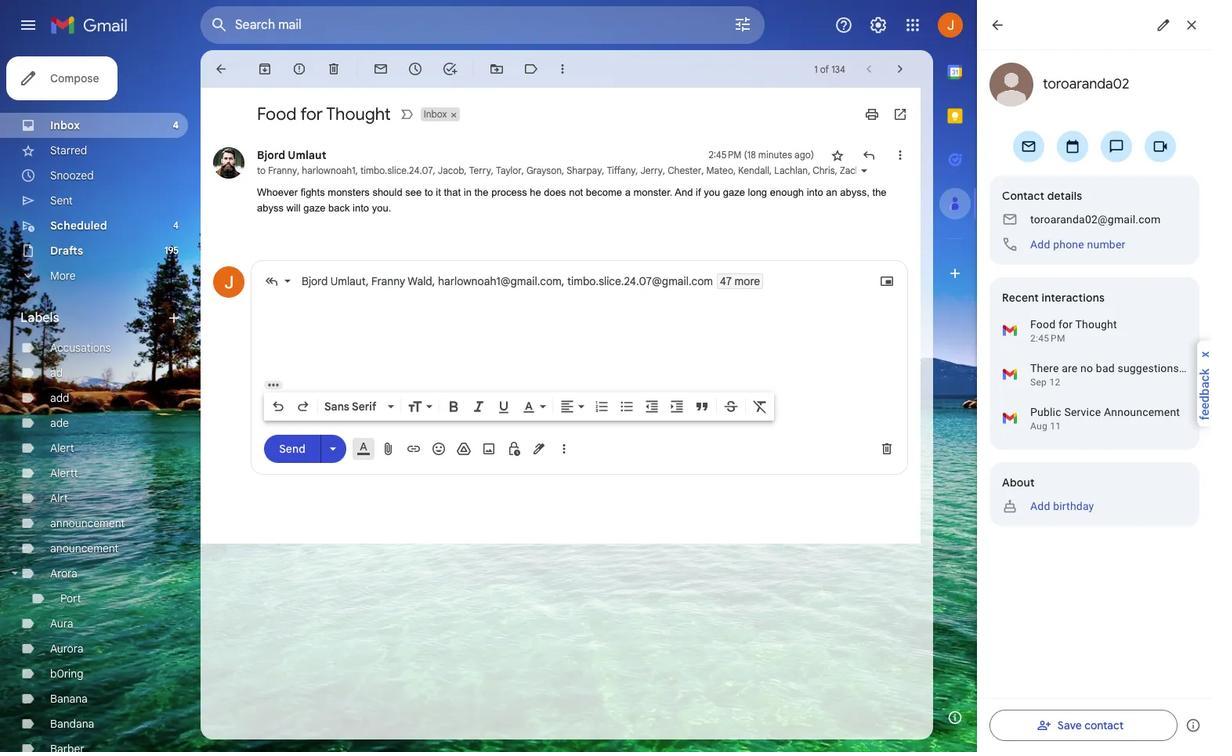 Task type: describe. For each thing, give the bounding box(es) containing it.
add to tasks image
[[442, 61, 458, 77]]

taylor
[[496, 165, 522, 176]]

zach
[[840, 165, 861, 176]]

sans
[[324, 399, 349, 413]]

gmail image
[[50, 9, 136, 41]]

in
[[464, 187, 472, 198]]

mateo
[[707, 165, 734, 176]]

ad
[[50, 366, 63, 380]]

for
[[300, 103, 323, 125]]

chester
[[668, 165, 702, 176]]

abyss,
[[840, 187, 870, 198]]

labels image
[[524, 61, 539, 77]]

send
[[279, 442, 306, 456]]

you.
[[372, 202, 391, 214]]

delete image
[[326, 61, 342, 77]]

fights
[[301, 187, 325, 198]]

settings image
[[869, 16, 888, 34]]

archive image
[[257, 61, 273, 77]]

a
[[625, 187, 631, 198]]

bold ‪(⌘b)‬ image
[[446, 399, 462, 414]]

kendall
[[738, 165, 770, 176]]

aura link
[[50, 617, 73, 631]]

harlownoah1
[[302, 165, 356, 176]]

Search mail text field
[[235, 17, 690, 33]]

1 of 134
[[814, 63, 846, 75]]

sharpay
[[567, 165, 602, 176]]

1 vertical spatial franny
[[372, 274, 405, 288]]

back
[[328, 202, 350, 214]]

that
[[444, 187, 461, 198]]

undo ‪(⌘z)‬ image
[[270, 399, 286, 414]]

monsters
[[328, 187, 370, 198]]

formatting options toolbar
[[264, 392, 774, 420]]

scheduled
[[50, 219, 107, 233]]

inbox button
[[421, 107, 449, 121]]

2:45 pm (18 minutes ago) cell
[[709, 147, 814, 163]]

long
[[748, 187, 767, 198]]

type of response image
[[264, 273, 280, 289]]

bjord for bjord umlaut , franny wald , harlownoah1@gmail.com , timbo.slice.24.07@gmail.com 47 more
[[302, 274, 328, 288]]

lachlan
[[775, 165, 808, 176]]

0 vertical spatial gaze
[[723, 187, 745, 198]]

accusations link
[[50, 341, 111, 355]]

italic ‪(⌘i)‬ image
[[471, 399, 487, 414]]

more
[[735, 274, 760, 288]]

minutes
[[759, 149, 792, 161]]

snoozed link
[[50, 169, 94, 183]]

remove formatting ‪(⌘\)‬ image
[[752, 399, 768, 414]]

port link
[[60, 592, 81, 606]]

serif
[[352, 399, 376, 413]]

he
[[530, 187, 541, 198]]

older image
[[893, 61, 908, 77]]

chris
[[813, 165, 835, 176]]

2:45 pm
[[709, 149, 742, 161]]

food
[[257, 103, 297, 125]]

more image
[[555, 61, 571, 77]]

ago)
[[795, 149, 814, 161]]

indent more ‪(⌘])‬ image
[[669, 399, 685, 414]]

not starred image
[[830, 147, 846, 163]]

whoever
[[257, 187, 298, 198]]

redo ‪(⌘y)‬ image
[[295, 399, 311, 414]]

quote ‪(⌘⇧9)‬ image
[[694, 399, 710, 414]]

bandana
[[50, 717, 94, 731]]

inbox for inbox link
[[50, 118, 80, 132]]

add
[[50, 391, 69, 405]]

it
[[436, 187, 441, 198]]

and
[[675, 187, 693, 198]]

wald
[[408, 274, 432, 288]]

bjord umlaut
[[257, 148, 326, 162]]

umlaut for bjord umlaut , franny wald , harlownoah1@gmail.com , timbo.slice.24.07@gmail.com 47 more
[[330, 274, 366, 288]]

support image
[[835, 16, 854, 34]]

sent
[[50, 194, 73, 208]]

whoever fights monsters should see to it that in the process he does not become a monster. and if you gaze long enough into an abyss, the abyss will gaze back into you.
[[257, 187, 887, 214]]

more button
[[0, 263, 188, 288]]

aurora link
[[50, 642, 83, 656]]

alert
[[50, 441, 74, 455]]

side panel section
[[933, 50, 977, 740]]

banana
[[50, 692, 88, 706]]

process
[[492, 187, 527, 198]]

numbered list ‪(⌘⇧7)‬ image
[[594, 399, 610, 414]]

abyss
[[257, 202, 284, 214]]

if
[[696, 187, 701, 198]]

alrt link
[[50, 491, 68, 506]]

does
[[544, 187, 566, 198]]

scheduled link
[[50, 219, 107, 233]]

bjord umlaut , franny wald , harlownoah1@gmail.com , timbo.slice.24.07@gmail.com 47 more
[[302, 274, 760, 288]]

underline ‪(⌘u)‬ image
[[496, 399, 512, 414]]

sans serif option
[[321, 399, 385, 414]]

main menu image
[[19, 16, 38, 34]]

134
[[832, 63, 846, 75]]

2:45 pm (18 minutes ago)
[[709, 149, 814, 161]]

alrt
[[50, 491, 68, 506]]

(18
[[744, 149, 756, 161]]

announcement
[[50, 516, 125, 531]]

terry
[[469, 165, 491, 176]]

b0ring link
[[50, 667, 83, 681]]

back to inbox image
[[213, 61, 229, 77]]

4 for scheduled
[[173, 219, 179, 231]]

food for thought
[[257, 103, 391, 125]]

timbo.slice.24.07@gmail.com
[[567, 274, 713, 288]]

of
[[820, 63, 829, 75]]

bulleted list ‪(⌘⇧8)‬ image
[[619, 399, 635, 414]]

alertt
[[50, 466, 78, 480]]

47
[[720, 274, 732, 288]]

see
[[405, 187, 422, 198]]

ad link
[[50, 366, 63, 380]]

1 vertical spatial into
[[353, 202, 369, 214]]



Task type: locate. For each thing, give the bounding box(es) containing it.
1 vertical spatial bjord
[[302, 274, 328, 288]]

franny down bjord umlaut
[[268, 165, 297, 176]]

mark as unread image
[[373, 61, 389, 77]]

1 horizontal spatial into
[[807, 187, 823, 198]]

1 vertical spatial umlaut
[[330, 274, 366, 288]]

1 horizontal spatial franny
[[372, 274, 405, 288]]

4
[[173, 119, 179, 131], [173, 219, 179, 231]]

2 the from the left
[[873, 187, 887, 198]]

1 horizontal spatial the
[[873, 187, 887, 198]]

1 vertical spatial 4
[[173, 219, 179, 231]]

umlaut left wald
[[330, 274, 366, 288]]

tab list
[[933, 50, 977, 696]]

labels navigation
[[0, 50, 201, 752]]

banana link
[[50, 692, 88, 706]]

arora link
[[50, 567, 77, 581]]

sent link
[[50, 194, 73, 208]]

None search field
[[201, 6, 765, 44]]

1 horizontal spatial inbox
[[424, 108, 447, 120]]

compose
[[50, 71, 99, 85]]

advanced search options image
[[727, 9, 759, 40]]

0 vertical spatial to
[[257, 165, 266, 176]]

jacob
[[438, 165, 464, 176]]

1 the from the left
[[475, 187, 489, 198]]

0 vertical spatial 4
[[173, 119, 179, 131]]

inbox for inbox button
[[424, 108, 447, 120]]

inbox down add to tasks icon
[[424, 108, 447, 120]]

umlaut for bjord umlaut
[[288, 148, 326, 162]]

show trimmed content image
[[264, 381, 283, 389]]

0 vertical spatial franny
[[268, 165, 297, 176]]

to up the whoever
[[257, 165, 266, 176]]

more send options image
[[325, 441, 341, 457]]

anouncement
[[50, 542, 119, 556]]

drafts link
[[50, 244, 83, 258]]

labels heading
[[20, 310, 166, 326]]

starred link
[[50, 143, 87, 158]]

you
[[704, 187, 720, 198]]

inbox link
[[50, 118, 80, 132]]

snoozed
[[50, 169, 94, 183]]

0 horizontal spatial umlaut
[[288, 148, 326, 162]]

gaze down fights
[[303, 202, 326, 214]]

Not starred checkbox
[[830, 147, 846, 163]]

the right the abyss,
[[873, 187, 887, 198]]

4 for inbox
[[173, 119, 179, 131]]

harlownoah1@gmail.com
[[438, 274, 562, 288]]

snooze image
[[408, 61, 423, 77]]

1 horizontal spatial bjord
[[302, 274, 328, 288]]

drafts
[[50, 244, 83, 258]]

inbox up starred link
[[50, 118, 80, 132]]

1 horizontal spatial to
[[425, 187, 433, 198]]

strikethrough ‪(⌘⇧x)‬ image
[[723, 399, 739, 414]]

arora
[[50, 567, 77, 581]]

the right "in"
[[475, 187, 489, 198]]

aurora
[[50, 642, 83, 656]]

0 horizontal spatial into
[[353, 202, 369, 214]]

search mail image
[[205, 11, 234, 39]]

1
[[814, 63, 818, 75]]

0 horizontal spatial bjord
[[257, 148, 285, 162]]

0 horizontal spatial gaze
[[303, 202, 326, 214]]

sans serif
[[324, 399, 376, 413]]

timbo.slice.24.07
[[360, 165, 433, 176]]

monster.
[[634, 187, 673, 198]]

ade
[[50, 416, 69, 430]]

port
[[60, 592, 81, 606]]

1 vertical spatial to
[[425, 187, 433, 198]]

1 horizontal spatial umlaut
[[330, 274, 366, 288]]

will
[[287, 202, 301, 214]]

become
[[586, 187, 622, 198]]

gaze
[[723, 187, 745, 198], [303, 202, 326, 214]]

bjord
[[257, 148, 285, 162], [302, 274, 328, 288]]

indent less ‪(⌘[)‬ image
[[644, 399, 660, 414]]

to inside whoever fights monsters should see to it that in the process he does not become a monster. and if you gaze long enough into an abyss, the abyss will gaze back into you.
[[425, 187, 433, 198]]

0 vertical spatial into
[[807, 187, 823, 198]]

tiffany
[[607, 165, 636, 176]]

0 vertical spatial bjord
[[257, 148, 285, 162]]

grayson
[[527, 165, 562, 176]]

0 vertical spatial umlaut
[[288, 148, 326, 162]]

0 horizontal spatial inbox
[[50, 118, 80, 132]]

thought
[[326, 103, 391, 125]]

195
[[165, 245, 179, 256]]

show details image
[[859, 166, 869, 176]]

ade link
[[50, 416, 69, 430]]

move to image
[[489, 61, 505, 77]]

report spam image
[[292, 61, 307, 77]]

into
[[807, 187, 823, 198], [353, 202, 369, 214]]

the
[[475, 187, 489, 198], [873, 187, 887, 198]]

labels
[[20, 310, 59, 326]]

bjord right type of response icon at the top of the page
[[302, 274, 328, 288]]

into down monsters
[[353, 202, 369, 214]]

bjord for bjord umlaut
[[257, 148, 285, 162]]

alert link
[[50, 441, 74, 455]]

not
[[569, 187, 583, 198]]

inbox inside button
[[424, 108, 447, 120]]

0 horizontal spatial the
[[475, 187, 489, 198]]

should
[[373, 187, 403, 198]]

send button
[[264, 435, 321, 463]]

more
[[50, 269, 76, 283]]

an
[[826, 187, 838, 198]]

add link
[[50, 391, 69, 405]]

0 horizontal spatial to
[[257, 165, 266, 176]]

franny left wald
[[372, 274, 405, 288]]

into left the an
[[807, 187, 823, 198]]

anouncement link
[[50, 542, 119, 556]]

inbox inside labels navigation
[[50, 118, 80, 132]]

enough
[[770, 187, 804, 198]]

jerry
[[641, 165, 663, 176]]

accusations
[[50, 341, 111, 355]]

0 horizontal spatial franny
[[268, 165, 297, 176]]

gaze right you
[[723, 187, 745, 198]]

starred
[[50, 143, 87, 158]]

to left it
[[425, 187, 433, 198]]

1 horizontal spatial gaze
[[723, 187, 745, 198]]

b0ring
[[50, 667, 83, 681]]

compose button
[[6, 56, 118, 100]]

to
[[257, 165, 266, 176], [425, 187, 433, 198]]

1 vertical spatial gaze
[[303, 202, 326, 214]]

umlaut up harlownoah1
[[288, 148, 326, 162]]

aura
[[50, 617, 73, 631]]

,
[[297, 165, 300, 176], [356, 165, 358, 176], [433, 165, 436, 176], [464, 165, 467, 176], [491, 165, 494, 176], [522, 165, 524, 176], [562, 165, 564, 176], [602, 165, 605, 176], [636, 165, 638, 176], [663, 165, 666, 176], [702, 165, 704, 176], [734, 165, 736, 176], [770, 165, 772, 176], [808, 165, 811, 176], [835, 165, 838, 176], [861, 165, 864, 176], [946, 165, 951, 176], [971, 165, 976, 176], [1002, 165, 1007, 176], [1032, 165, 1037, 176], [1063, 165, 1068, 176], [1089, 165, 1094, 176], [1114, 165, 1119, 176], [1138, 165, 1143, 176], [1201, 165, 1206, 176], [366, 274, 369, 288], [432, 274, 435, 288], [562, 274, 565, 288]]

discard draft ‪(⌘⇧d)‬ image
[[879, 441, 895, 457]]

bjord up the whoever
[[257, 148, 285, 162]]

announcement link
[[50, 516, 125, 531]]



Task type: vqa. For each thing, say whether or not it's contained in the screenshot.
A Godless Throne button
no



